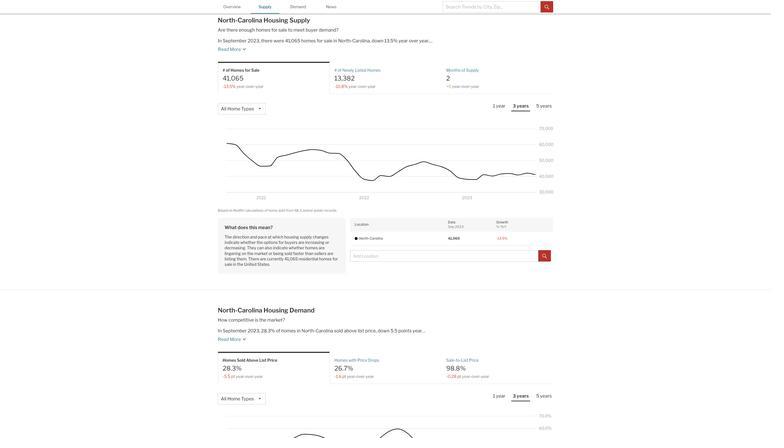 Task type: describe. For each thing, give the bounding box(es) containing it.
carolina for north-carolina
[[370, 237, 383, 241]]

drops
[[368, 358, 379, 363]]

sale
[[251, 68, 260, 73]]

list
[[358, 329, 364, 334]]

demand link
[[284, 0, 313, 13]]

1 for 98.8%
[[493, 394, 495, 400]]

2 horizontal spatial sale
[[324, 38, 333, 43]]

of for 2
[[461, 68, 465, 73]]

changes
[[313, 235, 329, 240]]

growth
[[496, 220, 508, 225]]

september for north-carolina housing supply
[[223, 38, 247, 43]]

over- for 41,065
[[246, 84, 256, 89]]

read for 41,065
[[218, 47, 229, 52]]

location
[[355, 223, 369, 227]]

year- for 13,382
[[349, 84, 358, 89]]

direction
[[233, 235, 249, 240]]

housing for supply
[[264, 17, 288, 24]]

are
[[218, 27, 225, 33]]

5.5 inside homes sold above list price 28.3% -5.5 pt year-over-year
[[224, 375, 230, 380]]

north- for north-carolina housing demand
[[218, 307, 238, 315]]

0 vertical spatial indicate
[[225, 240, 239, 245]]

sellers
[[314, 251, 327, 256]]

over
[[409, 38, 418, 43]]

13,382
[[335, 75, 355, 82]]

1 vertical spatial demand
[[290, 307, 315, 315]]

year inside sale-to-list price 98.8% -0.28 pt year-over-year
[[481, 375, 489, 380]]

the right is
[[259, 318, 266, 323]]

homes sold above list price 28.3% -5.5 pt year-over-year
[[223, 358, 277, 380]]

of for 41,065
[[226, 68, 230, 73]]

41,065 inside the direction and pace at which housing supply changes indicate whether the options for buyers are increasing or decreasing. they can also indicate whether homes are lingering on the market or being sold faster than sellers are listing them. there are currently 41,065 residential homes for sale in the united states.
[[285, 257, 298, 262]]

with
[[349, 358, 357, 363]]

price,
[[365, 329, 377, 334]]

the down them.
[[237, 262, 243, 267]]

north-carolina housing supply
[[218, 17, 310, 24]]

what
[[225, 225, 237, 231]]

were
[[274, 38, 284, 43]]

read more link for 13,382
[[218, 44, 453, 53]]

increasing
[[305, 240, 324, 245]]

1 horizontal spatial supply
[[290, 17, 310, 24]]

are right sellers
[[327, 251, 333, 256]]

in september 2023, 28.3% of homes in north-carolina sold above list price, down 5.5 points year …
[[218, 329, 426, 334]]

year- inside homes sold above list price 28.3% -5.5 pt year-over-year
[[236, 375, 245, 380]]

currently
[[267, 257, 284, 262]]

supply
[[300, 235, 312, 240]]

supply link
[[251, 0, 279, 13]]

above
[[344, 329, 357, 334]]

the
[[225, 235, 232, 240]]

public
[[314, 209, 324, 213]]

september for north-carolina housing demand
[[223, 329, 247, 334]]

1 horizontal spatial there
[[261, 38, 273, 43]]

pt for 98.8%
[[457, 375, 461, 380]]

- inside sale-to-list price 98.8% -0.28 pt year-over-year
[[446, 375, 448, 380]]

carolina,
[[352, 38, 371, 43]]

months
[[446, 68, 461, 73]]

enough
[[239, 27, 255, 33]]

0 horizontal spatial on
[[229, 209, 233, 213]]

how competitive is the market?
[[218, 318, 285, 323]]

read more for 41,065
[[218, 47, 241, 52]]

than
[[305, 251, 314, 256]]

5 years for 2
[[536, 104, 552, 109]]

mls
[[295, 209, 302, 213]]

+0
[[446, 84, 451, 89]]

# for 13,382
[[335, 68, 337, 73]]

3 years for 2
[[513, 104, 529, 109]]

residential
[[299, 257, 318, 262]]

of down market?
[[276, 329, 280, 334]]

for down buyer
[[317, 38, 323, 43]]

for up were
[[271, 27, 278, 33]]

in september 2023, there were 41,065 homes for sale in north-carolina, down 13.5% year over year. …
[[218, 38, 433, 43]]

to
[[288, 27, 293, 33]]

homes down north-carolina housing supply
[[256, 27, 270, 33]]

year- for 41,065
[[237, 84, 246, 89]]

5 years button for 2
[[535, 103, 553, 111]]

news
[[326, 4, 337, 9]]

read more link for 26.7%
[[218, 335, 453, 343]]

26.7%
[[335, 365, 353, 373]]

are up sellers
[[319, 246, 325, 251]]

and
[[250, 235, 257, 240]]

homes up than
[[305, 246, 318, 251]]

0 vertical spatial sale
[[279, 27, 287, 33]]

price inside homes with price drops 26.7% -1.6 pt year-over-year
[[358, 358, 367, 363]]

1 horizontal spatial indicate
[[273, 246, 288, 251]]

based on redfin calculations of home data from mls and/or public records.
[[218, 209, 337, 213]]

calculations
[[245, 209, 264, 213]]

… for 2
[[429, 38, 433, 43]]

over- inside months of supply 2 +0 year-over-year
[[462, 84, 471, 89]]

sale-to-list price 98.8% -0.28 pt year-over-year
[[446, 358, 489, 380]]

%
[[496, 225, 500, 229]]

1.6
[[336, 375, 341, 380]]

are there enough homes for sale to meet buyer demand?
[[218, 27, 339, 33]]

2023
[[455, 225, 464, 229]]

0 vertical spatial down
[[372, 38, 384, 43]]

0 vertical spatial demand
[[290, 4, 306, 9]]

3 for price
[[513, 394, 516, 400]]

5 years for price
[[536, 394, 552, 400]]

0 vertical spatial 28.3%
[[261, 329, 275, 334]]

from
[[286, 209, 294, 213]]

1 vertical spatial whether
[[289, 246, 304, 251]]

homes down buyer
[[301, 38, 316, 43]]

mean?
[[258, 225, 273, 231]]

points
[[398, 329, 412, 334]]

the down 'they'
[[247, 251, 253, 256]]

decreasing.
[[225, 246, 246, 251]]

and/or
[[303, 209, 313, 213]]

in for north-carolina housing supply
[[218, 38, 222, 43]]

10.8%
[[336, 84, 348, 89]]

can
[[257, 246, 264, 251]]

based
[[218, 209, 228, 213]]

north-carolina
[[359, 237, 383, 241]]

all home types for 28.3%
[[221, 397, 254, 402]]

2023, for 41,065
[[248, 38, 260, 43]]

Search Trends by City, Zip... search field
[[443, 1, 541, 13]]

98.8%
[[446, 365, 466, 373]]

market?
[[267, 318, 285, 323]]

0 vertical spatial 13.5%
[[385, 38, 398, 43]]

1 year for 98.8%
[[493, 394, 506, 400]]

overview
[[223, 4, 241, 9]]

demand?
[[319, 27, 339, 33]]

months of supply 2 +0 year-over-year
[[446, 68, 479, 89]]

-13.5%
[[496, 237, 508, 241]]

at
[[268, 235, 272, 240]]

over- for 13,382
[[358, 84, 368, 89]]

0 horizontal spatial or
[[268, 251, 272, 256]]

types for 28.3%
[[241, 397, 254, 402]]

home
[[268, 209, 278, 213]]

what does this mean?
[[225, 225, 273, 231]]

1 horizontal spatial or
[[325, 240, 329, 245]]

in for north-carolina housing demand
[[218, 329, 222, 334]]

lingering
[[225, 251, 241, 256]]

data
[[278, 209, 285, 213]]

how
[[218, 318, 228, 323]]

sale inside the direction and pace at which housing supply changes indicate whether the options for buyers are increasing or decreasing. they can also indicate whether homes are lingering on the market or being sold faster than sellers are listing them. there are currently 41,065 residential homes for sale in the united states.
[[225, 262, 232, 267]]

# of homes for sale 41,065 -13.5% year-over-year
[[223, 68, 264, 89]]

more for 28.3%
[[230, 337, 241, 343]]

redfin
[[233, 209, 244, 213]]

supply inside months of supply 2 +0 year-over-year
[[466, 68, 479, 73]]

united
[[244, 262, 257, 267]]

read more for 28.3%
[[218, 337, 241, 343]]

price inside sale-to-list price 98.8% -0.28 pt year-over-year
[[469, 358, 479, 363]]

0 horizontal spatial there
[[226, 27, 238, 33]]

data sep 2023
[[448, 220, 464, 229]]

year- for 98.8%
[[462, 375, 472, 380]]



Task type: vqa. For each thing, say whether or not it's contained in the screenshot.
DEBTS
no



Task type: locate. For each thing, give the bounding box(es) containing it.
there left were
[[261, 38, 273, 43]]

1 price from the left
[[267, 358, 277, 363]]

over- inside # of homes for sale 41,065 -13.5% year-over-year
[[246, 84, 256, 89]]

over- down listed at the left top
[[358, 84, 368, 89]]

demand up meet
[[290, 4, 306, 9]]

1 vertical spatial 3
[[513, 394, 516, 400]]

2 all from the top
[[221, 397, 226, 402]]

1 horizontal spatial sold
[[334, 329, 343, 334]]

homes inside homes with price drops 26.7% -1.6 pt year-over-year
[[335, 358, 348, 363]]

home
[[227, 106, 240, 112], [227, 397, 240, 402]]

sep
[[448, 225, 454, 229]]

year- for 26.7%
[[347, 375, 356, 380]]

1 5 years button from the top
[[535, 103, 553, 111]]

in down are
[[218, 38, 222, 43]]

1 3 years from the top
[[513, 104, 529, 109]]

submit search image
[[545, 5, 549, 9], [543, 254, 547, 259]]

1 vertical spatial submit search image
[[543, 254, 547, 259]]

0 horizontal spatial 13.5%
[[224, 84, 236, 89]]

1 vertical spatial september
[[223, 329, 247, 334]]

1 year for +0
[[493, 104, 506, 109]]

2 more from the top
[[230, 337, 241, 343]]

over- down sale
[[246, 84, 256, 89]]

supply right months
[[466, 68, 479, 73]]

over- inside # of newly listed homes 13,382 -10.8% year-over-year
[[358, 84, 368, 89]]

more
[[230, 47, 241, 52], [230, 337, 241, 343]]

… right points
[[422, 329, 426, 334]]

1 read from the top
[[218, 47, 229, 52]]

3 years button for 2
[[511, 103, 530, 112]]

1 5 years from the top
[[536, 104, 552, 109]]

0 vertical spatial submit search image
[[545, 5, 549, 9]]

0 vertical spatial 2023,
[[248, 38, 260, 43]]

0 vertical spatial 5 years button
[[535, 103, 553, 111]]

over- inside sale-to-list price 98.8% -0.28 pt year-over-year
[[472, 375, 481, 380]]

year inside homes with price drops 26.7% -1.6 pt year-over-year
[[366, 375, 374, 380]]

1 horizontal spatial …
[[429, 38, 433, 43]]

read down how
[[218, 337, 229, 343]]

- inside # of newly listed homes 13,382 -10.8% year-over-year
[[335, 84, 336, 89]]

2
[[446, 75, 450, 82]]

over- for 98.8%
[[472, 375, 481, 380]]

september down enough
[[223, 38, 247, 43]]

over- down the above
[[245, 375, 255, 380]]

1 horizontal spatial on
[[242, 251, 246, 256]]

read more down are
[[218, 47, 241, 52]]

… for 98.8%
[[422, 329, 426, 334]]

which
[[272, 235, 283, 240]]

all for 41,065
[[221, 106, 226, 112]]

5 for 2
[[536, 104, 539, 109]]

0 vertical spatial 1 year
[[493, 104, 506, 109]]

1 all from the top
[[221, 106, 226, 112]]

of left newly
[[338, 68, 342, 73]]

5 for price
[[536, 394, 539, 400]]

5 years button for price
[[535, 394, 553, 402]]

homes right listed at the left top
[[367, 68, 381, 73]]

1 home from the top
[[227, 106, 240, 112]]

sale left 'to'
[[279, 27, 287, 33]]

2 5 from the top
[[536, 394, 539, 400]]

2023,
[[248, 38, 260, 43], [248, 329, 260, 334]]

1 3 years button from the top
[[511, 103, 530, 112]]

whether
[[240, 240, 256, 245], [289, 246, 304, 251]]

housing up are there enough homes for sale to meet buyer demand?
[[264, 17, 288, 24]]

1 read more from the top
[[218, 47, 241, 52]]

are down the supply
[[298, 240, 304, 245]]

41,065
[[285, 38, 300, 43], [223, 75, 244, 82], [448, 237, 460, 241], [285, 257, 298, 262]]

whether up faster
[[289, 246, 304, 251]]

indicate up decreasing.
[[225, 240, 239, 245]]

price right the above
[[267, 358, 277, 363]]

supply up meet
[[290, 17, 310, 24]]

0 vertical spatial home
[[227, 106, 240, 112]]

1 pt from the left
[[231, 375, 235, 380]]

1 vertical spatial supply
[[290, 17, 310, 24]]

3 years button for price
[[511, 394, 530, 402]]

homes down sellers
[[319, 257, 332, 262]]

2 home from the top
[[227, 397, 240, 402]]

0 vertical spatial 3
[[513, 104, 516, 109]]

records.
[[324, 209, 337, 213]]

# inside # of homes for sale 41,065 -13.5% year-over-year
[[223, 68, 225, 73]]

1 list from the left
[[259, 358, 267, 363]]

5 years button
[[535, 103, 553, 111], [535, 394, 553, 402]]

2 # from the left
[[335, 68, 337, 73]]

1 vertical spatial down
[[378, 329, 390, 334]]

listing
[[225, 257, 236, 262]]

2 1 year button from the top
[[492, 394, 507, 402]]

pace
[[258, 235, 267, 240]]

indicate up "being"
[[273, 246, 288, 251]]

1 horizontal spatial whether
[[289, 246, 304, 251]]

types
[[241, 106, 254, 112], [241, 397, 254, 402]]

down right carolina,
[[372, 38, 384, 43]]

1 vertical spatial …
[[422, 329, 426, 334]]

2 in from the top
[[218, 329, 222, 334]]

5
[[536, 104, 539, 109], [536, 394, 539, 400]]

year- inside # of newly listed homes 13,382 -10.8% year-over-year
[[349, 84, 358, 89]]

1 year
[[493, 104, 506, 109], [493, 394, 506, 400]]

2023, for 28.3%
[[248, 329, 260, 334]]

more for 41,065
[[230, 47, 241, 52]]

1 horizontal spatial 13.5%
[[385, 38, 398, 43]]

0 vertical spatial september
[[223, 38, 247, 43]]

pt inside homes with price drops 26.7% -1.6 pt year-over-year
[[342, 375, 346, 380]]

13.5% inside # of homes for sale 41,065 -13.5% year-over-year
[[224, 84, 236, 89]]

over- inside homes sold above list price 28.3% -5.5 pt year-over-year
[[245, 375, 255, 380]]

2 pt from the left
[[342, 375, 346, 380]]

1 # from the left
[[223, 68, 225, 73]]

2 all home types from the top
[[221, 397, 254, 402]]

read more link
[[218, 44, 453, 53], [218, 335, 453, 343]]

supply up north-carolina housing supply
[[259, 4, 272, 9]]

1 vertical spatial 1 year button
[[492, 394, 507, 402]]

41,065 inside # of homes for sale 41,065 -13.5% year-over-year
[[223, 75, 244, 82]]

north-carolina housing demand
[[218, 307, 315, 315]]

1 vertical spatial home
[[227, 397, 240, 402]]

2 list from the left
[[461, 358, 468, 363]]

1 vertical spatial all
[[221, 397, 226, 402]]

also
[[265, 246, 272, 251]]

3 years
[[513, 104, 529, 109], [513, 394, 529, 400]]

homes with price drops 26.7% -1.6 pt year-over-year
[[335, 358, 379, 380]]

year.
[[419, 38, 429, 43]]

0 horizontal spatial price
[[267, 358, 277, 363]]

0 vertical spatial or
[[325, 240, 329, 245]]

28.3% inside homes sold above list price 28.3% -5.5 pt year-over-year
[[223, 365, 242, 373]]

1 year button for +0
[[492, 103, 507, 111]]

5 years
[[536, 104, 552, 109], [536, 394, 552, 400]]

on inside the direction and pace at which housing supply changes indicate whether the options for buyers are increasing or decreasing. they can also indicate whether homes are lingering on the market or being sold faster than sellers are listing them. there are currently 41,065 residential homes for sale in the united states.
[[242, 251, 246, 256]]

sale-
[[446, 358, 456, 363]]

whether up 'they'
[[240, 240, 256, 245]]

2023, down how competitive is the market?
[[248, 329, 260, 334]]

home for 28.3%
[[227, 397, 240, 402]]

year inside # of newly listed homes 13,382 -10.8% year-over-year
[[368, 84, 376, 89]]

carolina
[[238, 17, 262, 24], [370, 237, 383, 241], [238, 307, 262, 315], [316, 329, 333, 334]]

yoy
[[500, 225, 507, 229]]

homes down market?
[[281, 329, 296, 334]]

2 3 years from the top
[[513, 394, 529, 400]]

homes left sold
[[223, 358, 236, 363]]

1 1 from the top
[[493, 104, 495, 109]]

list inside homes sold above list price 28.3% -5.5 pt year-over-year
[[259, 358, 267, 363]]

2 read more link from the top
[[218, 335, 453, 343]]

are up the states.
[[260, 257, 266, 262]]

price inside homes sold above list price 28.3% -5.5 pt year-over-year
[[267, 358, 277, 363]]

1 horizontal spatial 28.3%
[[261, 329, 275, 334]]

0 vertical spatial housing
[[264, 17, 288, 24]]

housing up market?
[[264, 307, 288, 315]]

0 horizontal spatial pt
[[231, 375, 235, 380]]

… right over
[[429, 38, 433, 43]]

1 vertical spatial 1
[[493, 394, 495, 400]]

data
[[448, 220, 456, 225]]

indicate
[[225, 240, 239, 245], [273, 246, 288, 251]]

1 horizontal spatial pt
[[342, 375, 346, 380]]

homes inside homes sold above list price 28.3% -5.5 pt year-over-year
[[223, 358, 236, 363]]

0 vertical spatial supply
[[259, 4, 272, 9]]

# inside # of newly listed homes 13,382 -10.8% year-over-year
[[335, 68, 337, 73]]

1 vertical spatial 5.5
[[224, 375, 230, 380]]

2 3 from the top
[[513, 394, 516, 400]]

1 vertical spatial sale
[[324, 38, 333, 43]]

1 for +0
[[493, 104, 495, 109]]

there
[[248, 257, 259, 262]]

over- for 26.7%
[[356, 375, 366, 380]]

2 horizontal spatial supply
[[466, 68, 479, 73]]

0 horizontal spatial 28.3%
[[223, 365, 242, 373]]

2 vertical spatial in
[[297, 329, 301, 334]]

this
[[249, 225, 257, 231]]

1
[[493, 104, 495, 109], [493, 394, 495, 400]]

newly
[[342, 68, 354, 73]]

list up 98.8%
[[461, 358, 468, 363]]

0 horizontal spatial whether
[[240, 240, 256, 245]]

1 year button for 98.8%
[[492, 394, 507, 402]]

all home types for 41,065
[[221, 106, 254, 112]]

1 vertical spatial 13.5%
[[224, 84, 236, 89]]

over- inside homes with price drops 26.7% -1.6 pt year-over-year
[[356, 375, 366, 380]]

overview link
[[218, 0, 246, 13]]

or down 'changes'
[[325, 240, 329, 245]]

list
[[259, 358, 267, 363], [461, 358, 468, 363]]

sold right "being"
[[285, 251, 292, 256]]

1 3 from the top
[[513, 104, 516, 109]]

list right the above
[[259, 358, 267, 363]]

1 in from the top
[[218, 38, 222, 43]]

2 3 years button from the top
[[511, 394, 530, 402]]

pt inside homes sold above list price 28.3% -5.5 pt year-over-year
[[231, 375, 235, 380]]

1 horizontal spatial #
[[335, 68, 337, 73]]

0 vertical spatial 1 year button
[[492, 103, 507, 111]]

year inside homes sold above list price 28.3% -5.5 pt year-over-year
[[255, 375, 263, 380]]

1 1 year from the top
[[493, 104, 506, 109]]

does
[[238, 225, 248, 231]]

1 5 from the top
[[536, 104, 539, 109]]

sold left above
[[334, 329, 343, 334]]

1 vertical spatial read more
[[218, 337, 241, 343]]

2 housing from the top
[[264, 307, 288, 315]]

on right based
[[229, 209, 233, 213]]

years
[[517, 104, 529, 109], [540, 104, 552, 109], [517, 394, 529, 400], [540, 394, 552, 400]]

read for 28.3%
[[218, 337, 229, 343]]

the
[[257, 240, 263, 245], [247, 251, 253, 256], [237, 262, 243, 267], [259, 318, 266, 323]]

0 vertical spatial there
[[226, 27, 238, 33]]

0 vertical spatial 5.5
[[391, 329, 397, 334]]

- inside homes with price drops 26.7% -1.6 pt year-over-year
[[335, 375, 336, 380]]

2 september from the top
[[223, 329, 247, 334]]

are
[[298, 240, 304, 245], [319, 246, 325, 251], [327, 251, 333, 256], [260, 257, 266, 262]]

year- inside homes with price drops 26.7% -1.6 pt year-over-year
[[347, 375, 356, 380]]

homes up "26.7%"
[[335, 358, 348, 363]]

1 1 year button from the top
[[492, 103, 507, 111]]

for inside # of homes for sale 41,065 -13.5% year-over-year
[[245, 68, 250, 73]]

list inside sale-to-list price 98.8% -0.28 pt year-over-year
[[461, 358, 468, 363]]

homes left sale
[[231, 68, 244, 73]]

them.
[[237, 257, 247, 262]]

sale down demand?
[[324, 38, 333, 43]]

1 vertical spatial in
[[218, 329, 222, 334]]

demand
[[290, 4, 306, 9], [290, 307, 315, 315]]

0.28
[[448, 375, 457, 380]]

0 vertical spatial 5 years
[[536, 104, 552, 109]]

1 more from the top
[[230, 47, 241, 52]]

0 vertical spatial more
[[230, 47, 241, 52]]

Add Location search field
[[350, 251, 539, 262]]

2 5 years button from the top
[[535, 394, 553, 402]]

1 read more link from the top
[[218, 44, 453, 53]]

2023, down enough
[[248, 38, 260, 43]]

0 horizontal spatial 5.5
[[224, 375, 230, 380]]

0 vertical spatial …
[[429, 38, 433, 43]]

demand up in september 2023, 28.3% of homes in north-carolina sold above list price, down 5.5 points year …
[[290, 307, 315, 315]]

read more link down in september 2023, there were 41,065 homes for sale in north-carolina, down 13.5% year over year. …
[[218, 44, 453, 53]]

3 for 2
[[513, 104, 516, 109]]

0 vertical spatial in
[[218, 38, 222, 43]]

of inside months of supply 2 +0 year-over-year
[[461, 68, 465, 73]]

is
[[255, 318, 258, 323]]

all for 28.3%
[[221, 397, 226, 402]]

2 read more from the top
[[218, 337, 241, 343]]

3 years for price
[[513, 394, 529, 400]]

pt inside sale-to-list price 98.8% -0.28 pt year-over-year
[[457, 375, 461, 380]]

for right the residential
[[333, 257, 338, 262]]

0 horizontal spatial indicate
[[225, 240, 239, 245]]

0 vertical spatial read more
[[218, 47, 241, 52]]

north- for north-carolina
[[359, 237, 370, 241]]

2 price from the left
[[358, 358, 367, 363]]

year inside # of homes for sale 41,065 -13.5% year-over-year
[[256, 84, 264, 89]]

1 all home types from the top
[[221, 106, 254, 112]]

2 vertical spatial supply
[[466, 68, 479, 73]]

# of newly listed homes 13,382 -10.8% year-over-year
[[335, 68, 381, 89]]

options
[[264, 240, 278, 245]]

1 horizontal spatial 5.5
[[391, 329, 397, 334]]

september down competitive
[[223, 329, 247, 334]]

year- inside # of homes for sale 41,065 -13.5% year-over-year
[[237, 84, 246, 89]]

2 horizontal spatial price
[[469, 358, 479, 363]]

#
[[223, 68, 225, 73], [335, 68, 337, 73]]

faster
[[293, 251, 304, 256]]

homes inside # of newly listed homes 13,382 -10.8% year-over-year
[[367, 68, 381, 73]]

1 vertical spatial all home types
[[221, 397, 254, 402]]

buyer
[[306, 27, 318, 33]]

1 vertical spatial sold
[[334, 329, 343, 334]]

2 horizontal spatial in
[[333, 38, 337, 43]]

1 vertical spatial 2023,
[[248, 329, 260, 334]]

3 price from the left
[[469, 358, 479, 363]]

of inside # of homes for sale 41,065 -13.5% year-over-year
[[226, 68, 230, 73]]

0 horizontal spatial sale
[[225, 262, 232, 267]]

sold inside the direction and pace at which housing supply changes indicate whether the options for buyers are increasing or decreasing. they can also indicate whether homes are lingering on the market or being sold faster than sellers are listing them. there are currently 41,065 residential homes for sale in the united states.
[[285, 251, 292, 256]]

1 horizontal spatial price
[[358, 358, 367, 363]]

competitive
[[229, 318, 254, 323]]

1 vertical spatial 28.3%
[[223, 365, 242, 373]]

for down which
[[279, 240, 284, 245]]

0 horizontal spatial #
[[223, 68, 225, 73]]

there right are
[[226, 27, 238, 33]]

- inside homes sold above list price 28.3% -5.5 pt year-over-year
[[223, 375, 224, 380]]

meet
[[294, 27, 305, 33]]

2 2023, from the top
[[248, 329, 260, 334]]

they
[[247, 246, 256, 251]]

0 vertical spatial types
[[241, 106, 254, 112]]

year- inside months of supply 2 +0 year-over-year
[[452, 84, 462, 89]]

13.5%
[[385, 38, 398, 43], [224, 84, 236, 89], [498, 237, 508, 241]]

more down enough
[[230, 47, 241, 52]]

all
[[221, 106, 226, 112], [221, 397, 226, 402]]

1 vertical spatial 5
[[536, 394, 539, 400]]

1 vertical spatial 5 years button
[[535, 394, 553, 402]]

2 vertical spatial 13.5%
[[498, 237, 508, 241]]

- inside # of homes for sale 41,065 -13.5% year-over-year
[[223, 84, 224, 89]]

down right price,
[[378, 329, 390, 334]]

being
[[273, 251, 284, 256]]

there
[[226, 27, 238, 33], [261, 38, 273, 43]]

over- right the +0
[[462, 84, 471, 89]]

homes inside # of homes for sale 41,065 -13.5% year-over-year
[[231, 68, 244, 73]]

above
[[246, 358, 258, 363]]

price right to-
[[469, 358, 479, 363]]

year inside months of supply 2 +0 year-over-year
[[471, 84, 479, 89]]

pt for 26.7%
[[342, 375, 346, 380]]

0 vertical spatial whether
[[240, 240, 256, 245]]

on up them.
[[242, 251, 246, 256]]

2 horizontal spatial pt
[[457, 375, 461, 380]]

1 vertical spatial or
[[268, 251, 272, 256]]

over-
[[246, 84, 256, 89], [358, 84, 368, 89], [462, 84, 471, 89], [245, 375, 255, 380], [356, 375, 366, 380], [472, 375, 481, 380]]

year- inside sale-to-list price 98.8% -0.28 pt year-over-year
[[462, 375, 472, 380]]

1 september from the top
[[223, 38, 247, 43]]

2 1 year from the top
[[493, 394, 506, 400]]

0 vertical spatial read more link
[[218, 44, 453, 53]]

28.3%
[[261, 329, 275, 334], [223, 365, 242, 373]]

1 vertical spatial 3 years
[[513, 394, 529, 400]]

0 horizontal spatial supply
[[259, 4, 272, 9]]

news link
[[317, 0, 346, 13]]

read down are
[[218, 47, 229, 52]]

down
[[372, 38, 384, 43], [378, 329, 390, 334]]

1 housing from the top
[[264, 17, 288, 24]]

submit search image for add location search field at the bottom of page
[[543, 254, 547, 259]]

pt
[[231, 375, 235, 380], [342, 375, 346, 380], [457, 375, 461, 380]]

2 read from the top
[[218, 337, 229, 343]]

carolina for north-carolina housing demand
[[238, 307, 262, 315]]

or down also
[[268, 251, 272, 256]]

housing for demand
[[264, 307, 288, 315]]

0 horizontal spatial list
[[259, 358, 267, 363]]

3 pt from the left
[[457, 375, 461, 380]]

more down competitive
[[230, 337, 241, 343]]

read more link down in september 2023, 28.3% of homes in north-carolina sold above list price, down 5.5 points year …
[[218, 335, 453, 343]]

of left sale
[[226, 68, 230, 73]]

of right months
[[461, 68, 465, 73]]

0 vertical spatial sold
[[285, 251, 292, 256]]

listed
[[355, 68, 367, 73]]

0 vertical spatial all home types
[[221, 106, 254, 112]]

september
[[223, 38, 247, 43], [223, 329, 247, 334]]

1 vertical spatial types
[[241, 397, 254, 402]]

north- for north-carolina housing supply
[[218, 17, 238, 24]]

of left 'home'
[[264, 209, 268, 213]]

1 vertical spatial more
[[230, 337, 241, 343]]

in inside the direction and pace at which housing supply changes indicate whether the options for buyers are increasing or decreasing. they can also indicate whether homes are lingering on the market or being sold faster than sellers are listing them. there are currently 41,065 residential homes for sale in the united states.
[[233, 262, 236, 267]]

read more down how
[[218, 337, 241, 343]]

over- down with at the bottom left of the page
[[356, 375, 366, 380]]

the up can
[[257, 240, 263, 245]]

1 types from the top
[[241, 106, 254, 112]]

0 vertical spatial on
[[229, 209, 233, 213]]

0 horizontal spatial in
[[233, 262, 236, 267]]

year-
[[237, 84, 246, 89], [349, 84, 358, 89], [452, 84, 462, 89], [236, 375, 245, 380], [347, 375, 356, 380], [462, 375, 472, 380]]

for left sale
[[245, 68, 250, 73]]

over- right 0.28
[[472, 375, 481, 380]]

carolina for north-carolina housing supply
[[238, 17, 262, 24]]

2 5 years from the top
[[536, 394, 552, 400]]

for
[[271, 27, 278, 33], [317, 38, 323, 43], [245, 68, 250, 73], [279, 240, 284, 245], [333, 257, 338, 262]]

2 types from the top
[[241, 397, 254, 402]]

2 horizontal spatial 13.5%
[[498, 237, 508, 241]]

0 vertical spatial 3 years button
[[511, 103, 530, 112]]

sale down listing
[[225, 262, 232, 267]]

submit search image for search trends by city, zip... 'search field'
[[545, 5, 549, 9]]

buyers
[[285, 240, 298, 245]]

1 2023, from the top
[[248, 38, 260, 43]]

to-
[[456, 358, 461, 363]]

types for 41,065
[[241, 106, 254, 112]]

1 vertical spatial 1 year
[[493, 394, 506, 400]]

1 vertical spatial indicate
[[273, 246, 288, 251]]

0 vertical spatial 3 years
[[513, 104, 529, 109]]

0 vertical spatial read
[[218, 47, 229, 52]]

28.3% down sold
[[223, 365, 242, 373]]

1 horizontal spatial list
[[461, 358, 468, 363]]

price right with at the bottom left of the page
[[358, 358, 367, 363]]

# for 41,065
[[223, 68, 225, 73]]

home for 41,065
[[227, 106, 240, 112]]

28.3% down market?
[[261, 329, 275, 334]]

1 vertical spatial read more link
[[218, 335, 453, 343]]

in down how
[[218, 329, 222, 334]]

1 vertical spatial there
[[261, 38, 273, 43]]

of inside # of newly listed homes 13,382 -10.8% year-over-year
[[338, 68, 342, 73]]

of for 13,382
[[338, 68, 342, 73]]

2 1 from the top
[[493, 394, 495, 400]]



